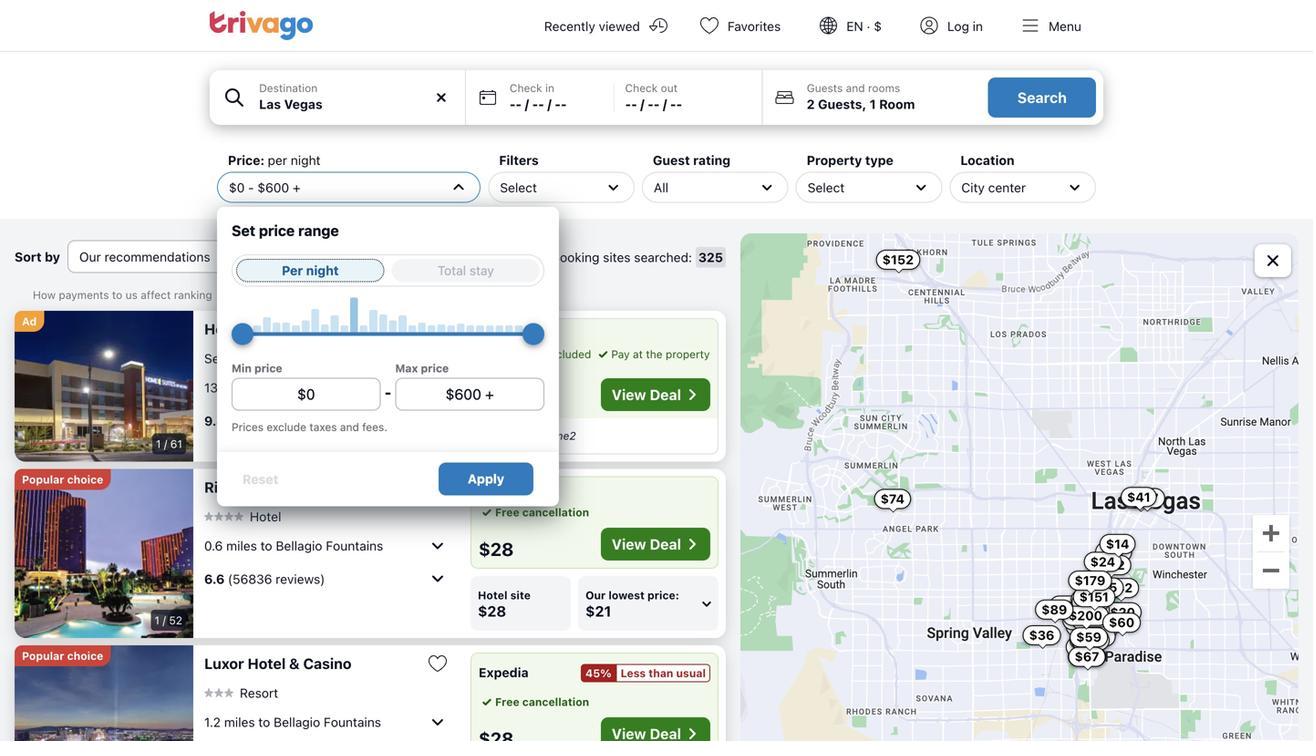 Task type: describe. For each thing, give the bounding box(es) containing it.
check for check out -- / -- / --
[[625, 82, 658, 94]]

apply button
[[439, 463, 534, 496]]

$49 $36
[[1029, 613, 1103, 643]]

325
[[699, 250, 723, 265]]

view deal button for $28
[[601, 528, 711, 561]]

price: per night
[[228, 153, 321, 168]]

by
[[45, 249, 60, 264]]

filters
[[499, 153, 539, 168]]

$89 for $89
[[1077, 592, 1103, 607]]

1 vertical spatial $28 button
[[1066, 637, 1104, 658]]

$37 button
[[1128, 488, 1165, 509]]

check for check in -- / -- / --
[[510, 82, 542, 94]]

select for property type
[[808, 180, 845, 195]]

included
[[547, 348, 591, 361]]

less
[[621, 667, 646, 680]]

exclude
[[267, 421, 306, 434]]

$49 button
[[1071, 610, 1110, 630]]

1 for rio all-suite hotel & casino
[[154, 614, 160, 627]]

resort button
[[204, 685, 278, 701]]

1 vertical spatial $59 button
[[1070, 628, 1108, 648]]

$97 button
[[1096, 542, 1133, 562]]

0.6
[[204, 538, 223, 553]]

free cancellation button for rio all-suite hotel & casino
[[479, 504, 589, 521]]

0.6 miles to bellagio fountains button
[[204, 531, 449, 561]]

favorites
[[728, 19, 781, 34]]

site
[[510, 589, 531, 602]]

hotel inside hotel site $28
[[478, 589, 508, 602]]

rio all-suite hotel & casino
[[204, 479, 400, 496]]

0 vertical spatial night
[[291, 153, 321, 168]]

view deal button for $152
[[601, 378, 711, 411]]

destination
[[259, 82, 318, 94]]

by
[[307, 321, 325, 338]]

serviced apartment
[[204, 351, 320, 366]]

$41
[[1128, 490, 1151, 505]]

popular choice for luxor hotel & casino
[[22, 650, 103, 663]]

rio all-suite hotel & casino, (las vegas, usa) image
[[15, 469, 193, 639]]

view for $152
[[612, 386, 646, 404]]

$152 button
[[876, 250, 920, 270]]

(56836
[[228, 572, 272, 587]]

$39 button
[[1072, 631, 1110, 651]]

bellagio for casino
[[274, 715, 320, 730]]

log in button
[[904, 0, 1005, 51]]

1 horizontal spatial home2
[[479, 327, 524, 342]]

$192 button
[[1087, 556, 1132, 576]]

min
[[232, 362, 252, 375]]

0 vertical spatial $59
[[1078, 603, 1104, 618]]

$53
[[1098, 605, 1123, 620]]

$151
[[1080, 590, 1109, 605]]

cancellation for luxor hotel & casino
[[522, 696, 589, 709]]

guests,
[[818, 97, 867, 112]]

breakfast included button
[[479, 346, 591, 363]]

to for luxor
[[258, 715, 270, 730]]

popular choice button for luxor hotel & casino
[[15, 646, 111, 667]]

serviced apartment button
[[204, 350, 320, 366]]

property type
[[807, 153, 894, 168]]

fees.
[[362, 421, 388, 434]]

taxes
[[310, 421, 337, 434]]

1 vertical spatial $25 button
[[1070, 630, 1108, 650]]

Max price number field
[[395, 378, 545, 411]]

1 vertical spatial night
[[306, 263, 339, 278]]

home2 suites by hilton las vegas northwest, (las vegas, usa) image
[[15, 311, 193, 462]]

249
[[487, 250, 513, 265]]

1 for home2 suites by hilton las vegas northwest
[[156, 438, 161, 451]]

sort by
[[15, 249, 60, 264]]

$53 button
[[1091, 603, 1129, 623]]

max price
[[395, 362, 449, 375]]

$128
[[1073, 619, 1104, 634]]

rio all-suite hotel & casino button
[[204, 478, 412, 497]]

$179
[[1075, 573, 1106, 588]]

check out -- / -- / --
[[625, 82, 682, 112]]

luxor hotel & casino button
[[204, 655, 412, 673]]

45%
[[586, 667, 612, 680]]

price for max
[[421, 362, 449, 375]]

$74
[[881, 492, 905, 507]]

guest
[[653, 153, 690, 168]]

0 horizontal spatial reviews)
[[276, 572, 325, 587]]

breakfast
[[495, 348, 544, 361]]

1 vertical spatial $152
[[479, 389, 522, 410]]

casino inside 'button'
[[303, 655, 352, 673]]

ranking
[[174, 289, 212, 301]]

map region
[[741, 234, 1299, 742]]

room
[[879, 97, 915, 112]]

$42 button
[[1102, 578, 1139, 599]]

$49
[[1078, 613, 1103, 628]]

fountains for casino
[[324, 715, 381, 730]]

rooms
[[868, 82, 901, 94]]

52
[[169, 614, 182, 627]]

clear image
[[433, 89, 450, 106]]

2 slider from the left
[[523, 323, 545, 345]]

hotel inside rio all-suite hotel & casino button
[[296, 479, 334, 496]]

sites
[[603, 250, 631, 265]]

price:
[[648, 589, 679, 602]]

total
[[438, 263, 466, 278]]

$20 button
[[1104, 603, 1142, 623]]

ad button
[[15, 311, 44, 332]]

trivago logo image
[[210, 11, 314, 40]]

price for set
[[259, 222, 295, 239]]

Min price number field
[[232, 378, 381, 411]]

booking sites searched: 325
[[552, 250, 723, 265]]

$20
[[1111, 605, 1136, 620]]

affect
[[141, 289, 171, 301]]

1 inside the guests and rooms 2 guests, 1 room
[[870, 97, 876, 112]]

en · $ button
[[803, 0, 904, 51]]

Destination search field
[[259, 95, 454, 114]]

$50
[[1084, 629, 1110, 644]]

the
[[646, 348, 663, 361]]

$89 $60
[[1042, 602, 1135, 630]]

deal for $28
[[650, 536, 681, 553]]

per
[[282, 263, 303, 278]]

stays found: 249
[[408, 250, 513, 265]]

property
[[666, 348, 710, 361]]

and inside the guests and rooms 2 guests, 1 room
[[846, 82, 865, 94]]

miles for rio
[[226, 538, 257, 553]]

how payments to us affect ranking
[[33, 289, 212, 301]]

suite
[[256, 479, 292, 496]]

set price range
[[232, 222, 339, 239]]

guests and rooms 2 guests, 1 room
[[807, 82, 915, 112]]

resort
[[240, 686, 278, 701]]

$600
[[258, 180, 289, 195]]

0 vertical spatial reviews)
[[328, 413, 377, 428]]

$152 inside button
[[883, 252, 914, 267]]

home2 inside 'button'
[[539, 430, 576, 443]]

0.6 miles to bellagio fountains
[[204, 538, 383, 553]]

bellagio for hotel
[[276, 538, 322, 553]]

choice for luxor
[[67, 650, 103, 663]]

stay
[[470, 263, 494, 278]]



Task type: locate. For each thing, give the bounding box(es) containing it.
center up (414
[[308, 380, 346, 395]]

0 vertical spatial popular
[[22, 473, 64, 486]]

2 popular choice from the top
[[22, 650, 103, 663]]

0 vertical spatial free cancellation button
[[479, 504, 589, 521]]

1 vertical spatial &
[[289, 655, 300, 673]]

prices exclude taxes and fees.
[[232, 421, 388, 434]]

fountains inside button
[[324, 715, 381, 730]]

search button
[[989, 78, 1096, 118]]

hotel down suite
[[250, 509, 281, 524]]

0 horizontal spatial in
[[545, 82, 555, 94]]

hotel inside luxor hotel & casino 'button'
[[248, 655, 286, 673]]

price up 13.5 miles to city center
[[254, 362, 282, 375]]

hilton
[[328, 321, 371, 338]]

$36 inside $49 $36
[[1029, 628, 1055, 643]]

1 vertical spatial popular choice
[[22, 650, 103, 663]]

45% less than usual
[[586, 667, 706, 680]]

home2 up serviced
[[204, 321, 255, 338]]

$60
[[1109, 615, 1135, 630]]

1 select from the left
[[500, 180, 537, 195]]

6.6 (56836 reviews)
[[204, 572, 325, 587]]

1 horizontal spatial city
[[962, 180, 985, 195]]

casino down fees.
[[351, 479, 400, 496]]

fountains down luxor hotel & casino 'button'
[[324, 715, 381, 730]]

2 free from the top
[[495, 696, 520, 709]]

1 horizontal spatial &
[[337, 479, 348, 496]]

0 horizontal spatial select
[[500, 180, 537, 195]]

city down apartment
[[282, 380, 305, 395]]

to inside button
[[258, 715, 270, 730]]

free cancellation for luxor hotel & casino
[[495, 696, 589, 709]]

1 vertical spatial cancellation
[[522, 696, 589, 709]]

1 view deal from the top
[[612, 386, 681, 404]]

fountains inside button
[[326, 538, 383, 553]]

1 horizontal spatial center
[[989, 180, 1026, 195]]

stays
[[408, 250, 440, 265]]

free cancellation button down 45%
[[479, 694, 589, 711]]

1 popular choice button from the top
[[15, 469, 111, 490]]

1 / 61
[[156, 438, 182, 451]]

property
[[807, 153, 862, 168]]

hotel left the site
[[478, 589, 508, 602]]

fountains for hotel
[[326, 538, 383, 553]]

0 vertical spatial $25 button
[[1072, 593, 1110, 613]]

1 horizontal spatial $152
[[883, 252, 914, 267]]

location
[[961, 153, 1015, 168]]

1 horizontal spatial check
[[625, 82, 658, 94]]

popular for rio all-suite hotel & casino
[[22, 473, 64, 486]]

and left fees.
[[340, 421, 359, 434]]

$42
[[1108, 581, 1133, 596]]

hotel up resort
[[248, 655, 286, 673]]

1 vertical spatial reviews)
[[276, 572, 325, 587]]

$36 button up $14
[[1121, 489, 1159, 509]]

view deal for $152
[[612, 386, 681, 404]]

deal down pay at the property
[[650, 386, 681, 404]]

price for min
[[254, 362, 282, 375]]

reset button
[[243, 471, 278, 487]]

center down location
[[989, 180, 1026, 195]]

view deal up price: at the bottom of page
[[612, 536, 681, 553]]

1 horizontal spatial $89
[[1077, 592, 1103, 607]]

1 expedia from the top
[[479, 485, 529, 500]]

$28 button
[[1050, 596, 1088, 616], [1066, 637, 1104, 658]]

0 vertical spatial miles
[[232, 380, 263, 395]]

min price
[[232, 362, 282, 375]]

0 vertical spatial choice
[[67, 473, 103, 486]]

view deal down the pay at the property button
[[612, 386, 681, 404]]

to up 6.6 (56836 reviews)
[[261, 538, 272, 553]]

expedia down home2 image on the left of the page
[[479, 485, 529, 500]]

0 horizontal spatial $152
[[479, 389, 522, 410]]

all-
[[230, 479, 256, 496]]

miles right 1.2
[[224, 715, 255, 730]]

2 expedia from the top
[[479, 665, 529, 680]]

en
[[847, 19, 864, 34]]

1 horizontal spatial $36
[[1128, 491, 1153, 506]]

$240
[[1069, 613, 1103, 628]]

out
[[661, 82, 678, 94]]

city down location
[[962, 180, 985, 195]]

$47 button
[[1082, 619, 1119, 639]]

city inside button
[[282, 380, 305, 395]]

1 free cancellation from the top
[[495, 506, 589, 519]]

check up filters
[[510, 82, 542, 94]]

$21
[[586, 603, 611, 620]]

free cancellation
[[495, 506, 589, 519], [495, 696, 589, 709]]

1 vertical spatial center
[[308, 380, 346, 395]]

in for log
[[973, 19, 983, 34]]

casino up 1.2 miles to bellagio fountains button
[[303, 655, 352, 673]]

$28 $28
[[1056, 598, 1098, 655]]

& up 0.6 miles to bellagio fountains button
[[337, 479, 348, 496]]

0 vertical spatial $152
[[883, 252, 914, 267]]

1 vertical spatial bellagio
[[274, 715, 320, 730]]

select for filters
[[500, 180, 537, 195]]

1 vertical spatial 1
[[156, 438, 161, 451]]

in inside log in button
[[973, 19, 983, 34]]

select
[[500, 180, 537, 195], [808, 180, 845, 195]]

home2
[[204, 321, 255, 338], [479, 327, 524, 342], [539, 430, 576, 443]]

price right max
[[421, 362, 449, 375]]

1 vertical spatial free cancellation
[[495, 696, 589, 709]]

0 horizontal spatial check
[[510, 82, 542, 94]]

how
[[33, 289, 56, 301]]

$240 button
[[1063, 610, 1109, 631]]

popular choice button for rio all-suite hotel & casino
[[15, 469, 111, 490]]

0 vertical spatial in
[[973, 19, 983, 34]]

view for $28
[[612, 536, 646, 553]]

1 choice from the top
[[67, 473, 103, 486]]

type
[[865, 153, 894, 168]]

$41 button
[[1121, 487, 1157, 507]]

1 view from the top
[[612, 386, 646, 404]]

$
[[874, 19, 882, 34]]

1 vertical spatial city
[[282, 380, 305, 395]]

home2 inside button
[[204, 321, 255, 338]]

view deal button up price: at the bottom of page
[[601, 528, 711, 561]]

in right log
[[973, 19, 983, 34]]

1 horizontal spatial select
[[808, 180, 845, 195]]

price:
[[228, 153, 265, 168]]

to for home2
[[266, 380, 278, 395]]

0 vertical spatial $59 button
[[1072, 600, 1110, 621]]

cancellation down 45%
[[522, 696, 589, 709]]

1 vertical spatial expedia
[[479, 665, 529, 680]]

2 deal from the top
[[650, 536, 681, 553]]

in for check
[[545, 82, 555, 94]]

$36 button left $240 button
[[1023, 626, 1061, 646]]

serviced
[[204, 351, 256, 366]]

1 vertical spatial choice
[[67, 650, 103, 663]]

reviews) right (414
[[328, 413, 377, 428]]

sort
[[15, 249, 42, 264]]

0 vertical spatial view
[[612, 386, 646, 404]]

& up '1.2 miles to bellagio fountains'
[[289, 655, 300, 673]]

0 vertical spatial $25
[[1078, 595, 1103, 610]]

0 horizontal spatial home2
[[204, 321, 255, 338]]

$25 inside button
[[1078, 595, 1103, 610]]

1 left 52
[[154, 614, 160, 627]]

$240 $20
[[1069, 605, 1136, 628]]

check left out
[[625, 82, 658, 94]]

0 vertical spatial fountains
[[326, 538, 383, 553]]

view deal for $28
[[612, 536, 681, 553]]

center
[[989, 180, 1026, 195], [308, 380, 346, 395]]

choice for rio
[[67, 473, 103, 486]]

free for luxor hotel & casino
[[495, 696, 520, 709]]

2 popular choice button from the top
[[15, 646, 111, 667]]

select down "property"
[[808, 180, 845, 195]]

1 free cancellation button from the top
[[479, 504, 589, 521]]

1 popular choice from the top
[[22, 473, 103, 486]]

1 vertical spatial and
[[340, 421, 359, 434]]

per night
[[282, 263, 339, 278]]

night right "per"
[[291, 153, 321, 168]]

1 vertical spatial miles
[[226, 538, 257, 553]]

select down filters
[[500, 180, 537, 195]]

6.6
[[204, 572, 225, 587]]

13.5
[[204, 380, 229, 395]]

0 horizontal spatial $36
[[1029, 628, 1055, 643]]

$47
[[1088, 621, 1113, 636]]

casino
[[351, 479, 400, 496], [303, 655, 352, 673]]

ad
[[22, 315, 37, 328]]

pay
[[611, 348, 630, 361]]

1 horizontal spatial slider
[[523, 323, 545, 345]]

0 vertical spatial $36
[[1128, 491, 1153, 506]]

recently
[[544, 19, 595, 34]]

1.2 miles to bellagio fountains button
[[204, 708, 449, 737]]

2 popular from the top
[[22, 650, 64, 663]]

slider
[[232, 323, 254, 345], [523, 323, 545, 345]]

our
[[586, 589, 606, 602]]

1 slider from the left
[[232, 323, 254, 345]]

home2 up breakfast
[[479, 327, 524, 342]]

2 horizontal spatial home2
[[539, 430, 576, 443]]

miles right 0.6
[[226, 538, 257, 553]]

night right per
[[306, 263, 339, 278]]

0 vertical spatial &
[[337, 479, 348, 496]]

0 horizontal spatial and
[[340, 421, 359, 434]]

$36 up $14
[[1128, 491, 1153, 506]]

in inside check in -- / -- / --
[[545, 82, 555, 94]]

2 free cancellation button from the top
[[479, 694, 589, 711]]

2 vertical spatial 1
[[154, 614, 160, 627]]

free cancellation for rio all-suite hotel & casino
[[495, 506, 589, 519]]

1 check from the left
[[510, 82, 542, 94]]

0 vertical spatial 1
[[870, 97, 876, 112]]

center inside button
[[308, 380, 346, 395]]

$36 left $28 $28
[[1029, 628, 1055, 643]]

Destination field
[[210, 70, 465, 125]]

1 cancellation from the top
[[522, 506, 589, 519]]

hotel button
[[204, 509, 281, 525]]

free for rio all-suite hotel & casino
[[495, 506, 520, 519]]

cancellation for rio all-suite hotel & casino
[[522, 506, 589, 519]]

slider up serviced
[[232, 323, 254, 345]]

apartment
[[259, 351, 320, 366]]

and up guests,
[[846, 82, 865, 94]]

view down pay
[[612, 386, 646, 404]]

·
[[867, 19, 871, 34]]

1 horizontal spatial in
[[973, 19, 983, 34]]

0 vertical spatial deal
[[650, 386, 681, 404]]

slider up breakfast included button
[[523, 323, 545, 345]]

to down min price
[[266, 380, 278, 395]]

searched:
[[634, 250, 692, 265]]

2 cancellation from the top
[[522, 696, 589, 709]]

to down resort
[[258, 715, 270, 730]]

luxor hotel & casino
[[204, 655, 352, 673]]

1 view deal button from the top
[[601, 378, 711, 411]]

fountains
[[326, 538, 383, 553], [324, 715, 381, 730]]

lowest
[[609, 589, 645, 602]]

to left us
[[112, 289, 122, 301]]

$14 button
[[1100, 534, 1136, 554]]

$28 inside hotel site $28
[[478, 603, 506, 620]]

1 horizontal spatial and
[[846, 82, 865, 94]]

expedia
[[479, 485, 529, 500], [479, 665, 529, 680]]

hotel inside hotel button
[[250, 509, 281, 524]]

view deal button
[[601, 378, 711, 411], [601, 528, 711, 561]]

log
[[948, 19, 970, 34]]

0 horizontal spatial &
[[289, 655, 300, 673]]

1 vertical spatial deal
[[650, 536, 681, 553]]

0 vertical spatial free
[[495, 506, 520, 519]]

reviews) down 0.6 miles to bellagio fountains
[[276, 572, 325, 587]]

0 vertical spatial and
[[846, 82, 865, 94]]

hotel right suite
[[296, 479, 334, 496]]

miles inside button
[[224, 715, 255, 730]]

bellagio up 6.6 (56836 reviews)
[[276, 538, 322, 553]]

$200 $14
[[1069, 537, 1130, 624]]

1 vertical spatial $36
[[1029, 628, 1055, 643]]

expedia down hotel site $28
[[479, 665, 529, 680]]

hotel
[[296, 479, 334, 496], [250, 509, 281, 524], [478, 589, 508, 602], [248, 655, 286, 673]]

2 check from the left
[[625, 82, 658, 94]]

deal up price: at the bottom of page
[[650, 536, 681, 553]]

miles down min
[[232, 380, 263, 395]]

1 down rooms
[[870, 97, 876, 112]]

2 free cancellation from the top
[[495, 696, 589, 709]]

viewed
[[599, 19, 640, 34]]

1 popular from the top
[[22, 473, 64, 486]]

popular choice for rio all-suite hotel & casino
[[22, 473, 103, 486]]

$305 button
[[1078, 578, 1124, 598]]

1 vertical spatial fountains
[[324, 715, 381, 730]]

free cancellation button for luxor hotel & casino
[[479, 694, 589, 711]]

home2 image
[[479, 427, 535, 446]]

0 vertical spatial casino
[[351, 479, 400, 496]]

1 vertical spatial view deal
[[612, 536, 681, 553]]

0 vertical spatial popular choice
[[22, 473, 103, 486]]

$36 inside button
[[1128, 491, 1153, 506]]

1 vertical spatial popular
[[22, 650, 64, 663]]

0 vertical spatial expedia
[[479, 485, 529, 500]]

& inside 'button'
[[289, 655, 300, 673]]

price right set
[[259, 222, 295, 239]]

1 vertical spatial view deal button
[[601, 528, 711, 561]]

1 left 61
[[156, 438, 161, 451]]

1 vertical spatial $59
[[1076, 630, 1102, 645]]

$25 inside $25 $192
[[1076, 633, 1101, 648]]

check inside check out -- / -- / --
[[625, 82, 658, 94]]

2 choice from the top
[[67, 650, 103, 663]]

to for rio
[[261, 538, 272, 553]]

northwest
[[449, 321, 523, 338]]

$24
[[1091, 554, 1116, 570]]

found:
[[444, 250, 481, 265]]

1 deal from the top
[[650, 386, 681, 404]]

&
[[337, 479, 348, 496], [289, 655, 300, 673]]

2 vertical spatial miles
[[224, 715, 255, 730]]

1 vertical spatial free
[[495, 696, 520, 709]]

2 view deal button from the top
[[601, 528, 711, 561]]

0 vertical spatial city
[[962, 180, 985, 195]]

home2 suites by hilton las vegas northwest
[[204, 321, 523, 338]]

1 vertical spatial free cancellation button
[[479, 694, 589, 711]]

1 vertical spatial $36 button
[[1023, 626, 1061, 646]]

miles for home2
[[232, 380, 263, 395]]

booking
[[552, 250, 600, 265]]

deal for $152
[[650, 386, 681, 404]]

bellagio inside button
[[276, 538, 322, 553]]

0 vertical spatial view deal button
[[601, 378, 711, 411]]

0 horizontal spatial slider
[[232, 323, 254, 345]]

$37
[[1135, 491, 1159, 506]]

1 free from the top
[[495, 506, 520, 519]]

2 select from the left
[[808, 180, 845, 195]]

$89 for $89 $60
[[1042, 602, 1068, 617]]

bellagio inside button
[[274, 715, 320, 730]]

$25 for $25
[[1078, 595, 1103, 610]]

free cancellation down apply button
[[495, 506, 589, 519]]

view deal button down the
[[601, 378, 711, 411]]

free cancellation button down apply button
[[479, 504, 589, 521]]

0 vertical spatial $36 button
[[1121, 489, 1159, 509]]

0 horizontal spatial $89
[[1042, 602, 1068, 617]]

1 vertical spatial view
[[612, 536, 646, 553]]

$97
[[1102, 545, 1126, 560]]

0 vertical spatial $28 button
[[1050, 596, 1088, 616]]

0 horizontal spatial city
[[282, 380, 305, 395]]

0 vertical spatial popular choice button
[[15, 469, 111, 490]]

casino inside button
[[351, 479, 400, 496]]

1.2
[[204, 715, 221, 730]]

0 vertical spatial center
[[989, 180, 1026, 195]]

2 view deal from the top
[[612, 536, 681, 553]]

1 vertical spatial casino
[[303, 655, 352, 673]]

home2 right home2 image on the left of the page
[[539, 430, 576, 443]]

2 view from the top
[[612, 536, 646, 553]]

cancellation down apply button
[[522, 506, 589, 519]]

cancellation
[[522, 506, 589, 519], [522, 696, 589, 709]]

free cancellation down 45%
[[495, 696, 589, 709]]

$93 button
[[1068, 647, 1106, 667]]

rio
[[204, 479, 227, 496]]

guests
[[807, 82, 843, 94]]

1 horizontal spatial reviews)
[[328, 413, 377, 428]]

in down the recently
[[545, 82, 555, 94]]

$67 button
[[1069, 647, 1106, 667]]

0 vertical spatial view deal
[[612, 386, 681, 404]]

fountains down rio all-suite hotel & casino button
[[326, 538, 383, 553]]

0 horizontal spatial center
[[308, 380, 346, 395]]

$89 inside $89 $60
[[1042, 602, 1068, 617]]

0 vertical spatial cancellation
[[522, 506, 589, 519]]

0 horizontal spatial $36 button
[[1023, 626, 1061, 646]]

1 vertical spatial in
[[545, 82, 555, 94]]

0 vertical spatial bellagio
[[276, 538, 322, 553]]

how payments to us affect ranking button
[[33, 288, 236, 307]]

pay at the property
[[611, 348, 710, 361]]

1 vertical spatial $25
[[1076, 633, 1101, 648]]

popular for luxor hotel & casino
[[22, 650, 64, 663]]

bellagio down resort
[[274, 715, 320, 730]]

$25 for $25 $192
[[1076, 633, 1101, 648]]

check inside check in -- / -- / --
[[510, 82, 542, 94]]

luxor hotel & casino, (las vegas, usa) image
[[15, 646, 193, 742]]

1 horizontal spatial $36 button
[[1121, 489, 1159, 509]]

$39
[[1078, 633, 1104, 648]]

& inside button
[[337, 479, 348, 496]]

0 vertical spatial free cancellation
[[495, 506, 589, 519]]

$200
[[1069, 609, 1103, 624]]

view up lowest
[[612, 536, 646, 553]]

miles for luxor
[[224, 715, 255, 730]]

1 vertical spatial popular choice button
[[15, 646, 111, 667]]



Task type: vqa. For each thing, say whether or not it's contained in the screenshot.
the bottommost is
no



